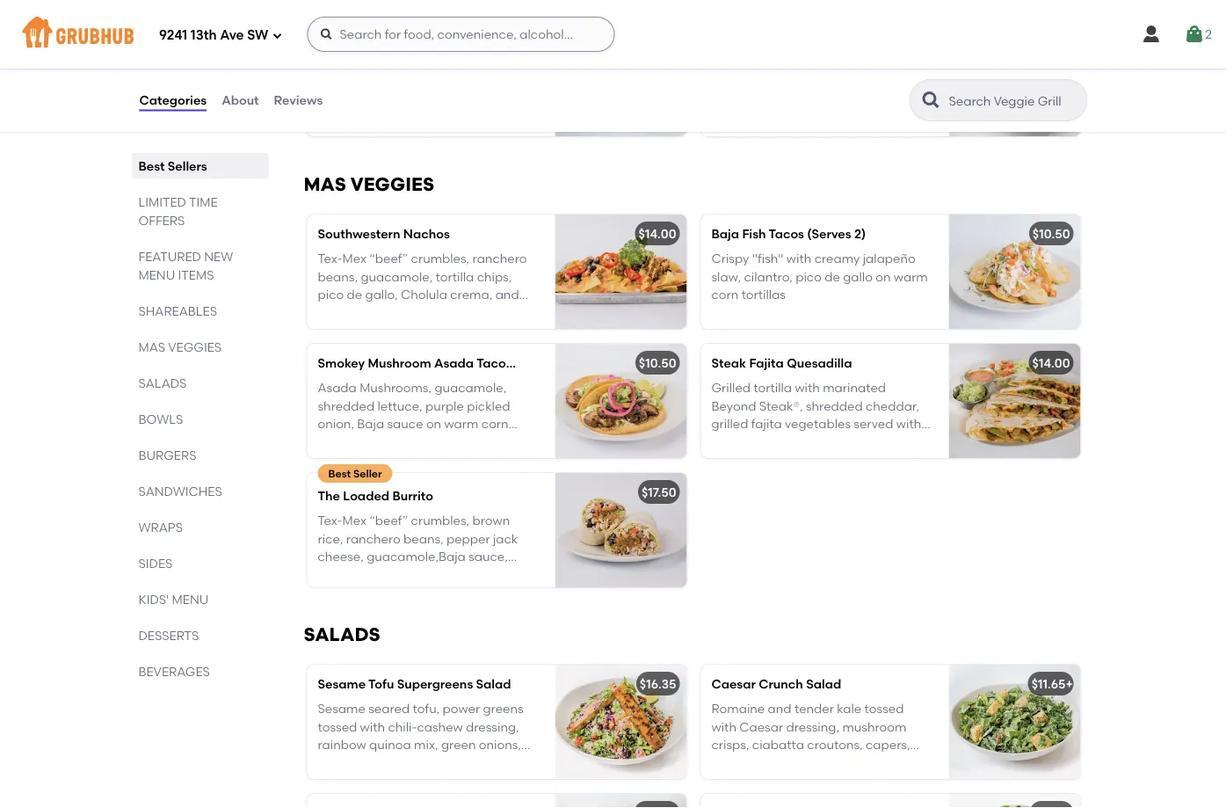 Task type: vqa. For each thing, say whether or not it's contained in the screenshot.
THE $5 on the bottom of the page
no



Task type: locate. For each thing, give the bounding box(es) containing it.
time
[[189, 194, 218, 209]]

0 vertical spatial tossed
[[865, 702, 904, 716]]

of down fajita
[[750, 434, 762, 449]]

mas veggies
[[304, 173, 435, 196], [139, 340, 222, 354]]

1 horizontal spatial asada
[[435, 356, 474, 371]]

the loaded burrito image
[[555, 473, 687, 587]]

warm left flour
[[400, 585, 434, 600]]

corn down slaw,
[[712, 287, 739, 302]]

tex- inside tex-mex "beef" crumbles, ranchero beans, guacamole, tortilla chips, pico de gallo, cholula crema, and fresno peppers
[[318, 251, 343, 266]]

guacamole, up "pickled"
[[435, 380, 507, 395]]

of
[[390, 94, 402, 109], [750, 434, 762, 449]]

the
[[318, 488, 340, 503]]

with down the pasta
[[712, 94, 737, 109]]

with inside romaine and tender kale tossed with caesar dressing, mushroom crisps, ciabatta croutons, capers, almond parmesan, and hemp hearts | add crispy chick'n +3.95
[[712, 719, 737, 734]]

best left sellers
[[139, 158, 165, 173]]

corn for cilantro,
[[712, 287, 739, 302]]

featured new menu items tab
[[139, 247, 262, 284]]

1 mex from the top
[[343, 251, 367, 266]]

0 vertical spatial tacos
[[769, 226, 805, 241]]

burgers tab
[[139, 446, 262, 464]]

de up fresno on the left top of the page
[[347, 287, 363, 302]]

seared
[[369, 702, 410, 716]]

0 vertical spatial best
[[139, 158, 165, 173]]

warm inside asada mushrooms, guacamole, shredded lettuce, purple pickled onion, baja sauce on warm corn tortillas
[[445, 416, 479, 431]]

1 vertical spatial green
[[441, 737, 476, 752]]

shredded inside grilled tortilla with marinated beyond steak®,   shredded cheddar, grilled fajita vegetables   served with a side of lettuce, pico de gallo, guacamole, and salsa
[[806, 398, 863, 413]]

0 vertical spatial mas
[[304, 173, 346, 196]]

corn down "pickled"
[[482, 416, 509, 431]]

green up buffalo
[[409, 76, 444, 91]]

pico inside crispy "fish" with creamy jalapeño slaw, cilantro, pico de gallo on warm corn tortillas
[[796, 269, 822, 284]]

warm down purple on the left
[[445, 416, 479, 431]]

gallo, up peppers
[[365, 287, 398, 302]]

beverages tab
[[139, 662, 262, 681]]

svg image right sw
[[272, 30, 283, 41]]

shredded up "wrapped"
[[318, 567, 375, 582]]

best sellers tab
[[139, 157, 262, 175]]

almond up add
[[712, 755, 758, 770]]

mushroom up capers,
[[843, 719, 907, 734]]

tacos up "fish"
[[769, 226, 805, 241]]

mas veggies down shareables
[[139, 340, 222, 354]]

shareables tab
[[139, 302, 262, 320]]

lettuce, down guacamole,baja
[[378, 567, 423, 582]]

baja left fish
[[712, 226, 740, 241]]

baja fish tacos (serves 2) image
[[949, 214, 1081, 329]]

2 mex from the top
[[343, 513, 367, 528]]

on down purple on the left
[[426, 416, 442, 431]]

best seller
[[329, 467, 382, 480]]

lettuce, down fajita
[[765, 434, 810, 449]]

0 horizontal spatial (serves
[[515, 356, 560, 371]]

mas down shareables
[[139, 340, 165, 354]]

tortillas
[[742, 287, 786, 302], [318, 434, 362, 449]]

shredded up onion,
[[318, 398, 375, 413]]

1 vertical spatial veggies
[[168, 340, 222, 354]]

salad up greens
[[476, 677, 512, 692]]

flour
[[437, 585, 463, 600]]

quesadilla
[[787, 356, 853, 371]]

pasta in truffle cheese sauce, mushroom crisps, almond parmesan with toasted breadcrumbs
[[712, 59, 930, 109]]

and
[[496, 287, 519, 302], [787, 452, 811, 467], [768, 702, 792, 716], [318, 755, 342, 770], [828, 755, 852, 770]]

burrito
[[393, 488, 434, 503]]

1 horizontal spatial best
[[329, 467, 351, 480]]

tortilla inside grilled tortilla with marinated beyond steak®,   shredded cheddar, grilled fajita vegetables   served with a side of lettuce, pico de gallo, guacamole, and salsa
[[754, 380, 793, 395]]

mushroom down the pasta
[[712, 76, 776, 91]]

1 horizontal spatial (serves
[[808, 226, 852, 241]]

0 horizontal spatial beans,
[[318, 269, 358, 284]]

2 sesame from the top
[[318, 702, 366, 716]]

crunch
[[759, 677, 804, 692]]

1 vertical spatial guacamole,
[[435, 380, 507, 395]]

1 vertical spatial mushroom
[[843, 719, 907, 734]]

crispy for crispy tempura cauliflower garnished with green onions with your choice of buffalo or orange glaze
[[318, 59, 356, 74]]

1 horizontal spatial corn
[[712, 287, 739, 302]]

$10.50 for asada mushrooms, guacamole, shredded lettuce, purple pickled onion, baja sauce on warm corn tortillas
[[639, 356, 677, 371]]

crispy tempura cauliflower garnished with green onions with your choice of buffalo or orange glaze
[[318, 59, 514, 127]]

crumbles, inside tex-mex "beef" crumbles, brown rice, ranchero beans, pepper jack cheese, guacamole,baja sauce, shredded lettuce, pico de gallo wrapped in a warm flour tortilla
[[411, 513, 470, 528]]

and left salsa
[[787, 452, 811, 467]]

2 crumbles, from the top
[[411, 513, 470, 528]]

2 horizontal spatial warm
[[894, 269, 929, 284]]

crisps, down truffle
[[779, 76, 817, 91]]

best inside best sellers tab
[[139, 158, 165, 173]]

truffle
[[763, 59, 798, 74]]

desserts tab
[[139, 626, 262, 645]]

about
[[222, 93, 259, 108]]

0 vertical spatial $10.50
[[1033, 226, 1071, 241]]

1 vertical spatial tossed
[[318, 719, 357, 734]]

de down creamy
[[825, 269, 841, 284]]

on inside asada mushrooms, guacamole, shredded lettuce, purple pickled onion, baja sauce on warm corn tortillas
[[426, 416, 442, 431]]

best sellers
[[139, 158, 207, 173]]

0 horizontal spatial guacamole,
[[361, 269, 433, 284]]

sesame left tofu
[[318, 677, 366, 692]]

on inside crispy "fish" with creamy jalapeño slaw, cilantro, pico de gallo on warm corn tortillas
[[876, 269, 891, 284]]

ranchero up the chips,
[[473, 251, 527, 266]]

mushroom
[[712, 76, 776, 91], [843, 719, 907, 734]]

2 vertical spatial crispy
[[712, 251, 750, 266]]

mas veggies up southwestern
[[304, 173, 435, 196]]

green up the seeds
[[441, 737, 476, 752]]

pico down creamy
[[796, 269, 822, 284]]

with
[[381, 76, 406, 91], [489, 76, 514, 91], [712, 94, 737, 109], [787, 251, 812, 266], [795, 380, 820, 395], [897, 416, 922, 431], [360, 719, 385, 734], [712, 719, 737, 734]]

1 vertical spatial almond
[[712, 755, 758, 770]]

0 horizontal spatial tortillas
[[318, 434, 362, 449]]

wraps tab
[[139, 518, 262, 537]]

tofu,
[[413, 702, 440, 716]]

1 vertical spatial 2)
[[562, 356, 574, 371]]

crisps, inside pasta in truffle cheese sauce, mushroom crisps, almond parmesan with toasted breadcrumbs
[[779, 76, 817, 91]]

tempura
[[359, 59, 411, 74]]

sesame up the rainbow
[[318, 702, 366, 716]]

seeds
[[438, 755, 473, 770]]

sauce
[[387, 416, 424, 431]]

0 vertical spatial crumbles,
[[411, 251, 470, 266]]

of right 'choice'
[[390, 94, 402, 109]]

1 vertical spatial tacos
[[477, 356, 512, 371]]

svg image
[[1185, 24, 1206, 45], [320, 27, 334, 41], [272, 30, 283, 41]]

mex for guacamole,
[[343, 251, 367, 266]]

garnished
[[318, 76, 378, 91]]

0 vertical spatial crispy
[[318, 34, 357, 49]]

with down romaine
[[712, 719, 737, 734]]

1 vertical spatial $10.50
[[639, 356, 677, 371]]

tex- down southwestern
[[318, 251, 343, 266]]

gallo down "jack"
[[473, 567, 503, 582]]

your
[[318, 94, 344, 109]]

lettuce, inside asada mushrooms, guacamole, shredded lettuce, purple pickled onion, baja sauce on warm corn tortillas
[[378, 398, 423, 413]]

0 vertical spatial beans,
[[318, 269, 358, 284]]

0 vertical spatial mushroom
[[712, 76, 776, 91]]

all hail kale image
[[555, 794, 687, 808]]

1 vertical spatial mas veggies
[[139, 340, 222, 354]]

mex inside tex-mex "beef" crumbles, brown rice, ranchero beans, pepper jack cheese, guacamole,baja sauce, shredded lettuce, pico de gallo wrapped in a warm flour tortilla
[[343, 513, 367, 528]]

salads tab
[[139, 374, 262, 392]]

corn inside crispy "fish" with creamy jalapeño slaw, cilantro, pico de gallo on warm corn tortillas
[[712, 287, 739, 302]]

tofu
[[369, 677, 394, 692]]

pico up salsa
[[813, 434, 839, 449]]

beans, inside tex-mex "beef" crumbles, ranchero beans, guacamole, tortilla chips, pico de gallo, cholula crema, and fresno peppers
[[318, 269, 358, 284]]

1 crumbles, from the top
[[411, 251, 470, 266]]

1 vertical spatial gallo,
[[861, 434, 893, 449]]

mushroom
[[368, 356, 432, 371]]

gallo, down served
[[861, 434, 893, 449]]

southwestern
[[318, 226, 401, 241]]

crumbles, down nachos
[[411, 251, 470, 266]]

onions
[[447, 76, 486, 91]]

gallo inside tex-mex "beef" crumbles, brown rice, ranchero beans, pepper jack cheese, guacamole,baja sauce, shredded lettuce, pico de gallo wrapped in a warm flour tortilla
[[473, 567, 503, 582]]

1 horizontal spatial tortillas
[[742, 287, 786, 302]]

reviews
[[274, 93, 323, 108]]

almond inside romaine and tender kale tossed with caesar dressing, mushroom crisps, ciabatta croutons, capers, almond parmesan, and hemp hearts | add crispy chick'n +3.95
[[712, 755, 758, 770]]

lettuce, down mushrooms, at the left top of page
[[378, 398, 423, 413]]

"beef"
[[370, 251, 408, 266], [370, 513, 408, 528]]

crumbles, up pepper
[[411, 513, 470, 528]]

1 horizontal spatial veggies
[[351, 173, 435, 196]]

gallo,
[[365, 287, 398, 302], [861, 434, 893, 449]]

a left side
[[712, 434, 720, 449]]

slaw,
[[712, 269, 742, 284]]

caesar inside romaine and tender kale tossed with caesar dressing, mushroom crisps, ciabatta croutons, capers, almond parmesan, and hemp hearts | add crispy chick'n +3.95
[[740, 719, 784, 734]]

tortillas down onion,
[[318, 434, 362, 449]]

1 horizontal spatial mas
[[304, 173, 346, 196]]

1 horizontal spatial salad
[[807, 677, 842, 692]]

warm inside crispy "fish" with creamy jalapeño slaw, cilantro, pico de gallo on warm corn tortillas
[[894, 269, 929, 284]]

1 vertical spatial ranchero
[[346, 531, 401, 546]]

0 horizontal spatial mas
[[139, 340, 165, 354]]

0 vertical spatial ranchero
[[473, 251, 527, 266]]

fish
[[743, 226, 767, 241]]

romaine and tender kale tossed with caesar dressing, mushroom crisps, ciabatta croutons, capers, almond parmesan, and hemp hearts | add crispy chick'n +3.95
[[712, 702, 931, 788]]

13th
[[191, 27, 217, 43]]

0 horizontal spatial $14.00
[[639, 226, 677, 241]]

a down guacamole,baja
[[388, 585, 397, 600]]

0 vertical spatial sauce,
[[847, 59, 886, 74]]

featured new menu items
[[139, 249, 233, 282]]

0 vertical spatial almond
[[820, 76, 866, 91]]

crispy inside "crispy tempura cauliflower garnished with green onions with your choice of buffalo or orange glaze"
[[318, 59, 356, 74]]

caesar up romaine
[[712, 677, 756, 692]]

grilled
[[712, 380, 751, 395]]

mex down loaded
[[343, 513, 367, 528]]

0 horizontal spatial gallo
[[473, 567, 503, 582]]

gallo, inside grilled tortilla with marinated beyond steak®,   shredded cheddar, grilled fajita vegetables   served with a side of lettuce, pico de gallo, guacamole, and salsa
[[861, 434, 893, 449]]

pepper
[[447, 531, 490, 546]]

de up flour
[[455, 567, 470, 582]]

svg image inside "2" button
[[1185, 24, 1206, 45]]

tortillas down cilantro,
[[742, 287, 786, 302]]

1 tex- from the top
[[318, 251, 343, 266]]

2
[[1206, 27, 1213, 42]]

1 vertical spatial "beef"
[[370, 513, 408, 528]]

0 horizontal spatial almond
[[712, 755, 758, 770]]

0 horizontal spatial a
[[388, 585, 397, 600]]

"beef" down southwestern nachos
[[370, 251, 408, 266]]

1 horizontal spatial gallo
[[844, 269, 873, 284]]

mas veggies inside tab
[[139, 340, 222, 354]]

tortilla up steak®,
[[754, 380, 793, 395]]

1 horizontal spatial beans,
[[404, 531, 444, 546]]

tortillas inside crispy "fish" with creamy jalapeño slaw, cilantro, pico de gallo on warm corn tortillas
[[742, 287, 786, 302]]

and inside tex-mex "beef" crumbles, ranchero beans, guacamole, tortilla chips, pico de gallo, cholula crema, and fresno peppers
[[496, 287, 519, 302]]

baja left sauce
[[357, 416, 384, 431]]

crisps, up add
[[712, 737, 750, 752]]

on down jalapeño
[[876, 269, 891, 284]]

"beef" inside tex-mex "beef" crumbles, brown rice, ranchero beans, pepper jack cheese, guacamole,baja sauce, shredded lettuce, pico de gallo wrapped in a warm flour tortilla
[[370, 513, 408, 528]]

limited time offers
[[139, 194, 218, 228]]

menu down featured
[[139, 267, 175, 282]]

1 dressing, from the left
[[466, 719, 519, 734]]

0 horizontal spatial svg image
[[272, 30, 283, 41]]

onions,
[[479, 737, 522, 752]]

1 vertical spatial sesame
[[318, 702, 366, 716]]

1 horizontal spatial mas veggies
[[304, 173, 435, 196]]

on for gallo
[[876, 269, 891, 284]]

0 horizontal spatial crisps,
[[712, 737, 750, 752]]

svg image
[[1142, 24, 1163, 45]]

almond up breadcrumbs
[[820, 76, 866, 91]]

"beef" down the loaded burrito
[[370, 513, 408, 528]]

1 "beef" from the top
[[370, 251, 408, 266]]

0 vertical spatial asada
[[435, 356, 474, 371]]

kids' menu
[[139, 592, 209, 607]]

1 horizontal spatial baja
[[712, 226, 740, 241]]

1 vertical spatial a
[[388, 585, 397, 600]]

Search Veggie Grill search field
[[948, 92, 1082, 109]]

0 horizontal spatial asada
[[318, 380, 357, 395]]

tortilla up crema,
[[436, 269, 474, 284]]

cauliflower
[[360, 34, 429, 49]]

0 horizontal spatial ranchero
[[346, 531, 401, 546]]

0 vertical spatial green
[[409, 76, 444, 91]]

ciabatta
[[753, 737, 805, 752]]

tex- for tex-mex "beef" crumbles, brown rice, ranchero beans, pepper jack cheese, guacamole,baja sauce, shredded lettuce, pico de gallo wrapped in a warm flour tortilla
[[318, 513, 343, 528]]

power
[[443, 702, 480, 716]]

0 horizontal spatial in
[[375, 585, 386, 600]]

tex- up 'rice,'
[[318, 513, 343, 528]]

veggies up southwestern nachos
[[351, 173, 435, 196]]

menu right kids'
[[172, 592, 209, 607]]

warm for lettuce,
[[445, 416, 479, 431]]

0 vertical spatial (serves
[[808, 226, 852, 241]]

0 vertical spatial a
[[712, 434, 720, 449]]

of inside grilled tortilla with marinated beyond steak®,   shredded cheddar, grilled fajita vegetables   served with a side of lettuce, pico de gallo, guacamole, and salsa
[[750, 434, 762, 449]]

warm for jalapeño
[[894, 269, 929, 284]]

1 vertical spatial sauce,
[[469, 549, 508, 564]]

0 horizontal spatial of
[[390, 94, 402, 109]]

sesame
[[389, 755, 435, 770]]

1 vertical spatial asada
[[318, 380, 357, 395]]

best for best seller
[[329, 467, 351, 480]]

crumbles, inside tex-mex "beef" crumbles, ranchero beans, guacamole, tortilla chips, pico de gallo, cholula crema, and fresno peppers
[[411, 251, 470, 266]]

caesar
[[712, 677, 756, 692], [740, 719, 784, 734]]

burgers
[[139, 448, 197, 463]]

guacamole, up cholula
[[361, 269, 433, 284]]

caesar up ciabatta
[[740, 719, 784, 734]]

2 vertical spatial tortilla
[[466, 585, 505, 600]]

kids'
[[139, 592, 169, 607]]

sesame for sesame seared tofu, power greens tossed with chili-cashew dressing, rainbow quinoa mix, green onions, and tuxedo sesame seeds
[[318, 702, 366, 716]]

1 vertical spatial $14.00
[[1033, 356, 1071, 371]]

best up the
[[329, 467, 351, 480]]

mex down southwestern
[[343, 251, 367, 266]]

0 horizontal spatial salad
[[476, 677, 512, 692]]

best for best sellers
[[139, 158, 165, 173]]

1 vertical spatial best
[[329, 467, 351, 480]]

the loaded burrito
[[318, 488, 434, 503]]

reviews button
[[273, 69, 324, 132]]

best
[[139, 158, 165, 173], [329, 467, 351, 480]]

mas veggies tab
[[139, 338, 262, 356]]

mex
[[343, 251, 367, 266], [343, 513, 367, 528]]

and down the rainbow
[[318, 755, 342, 770]]

corn inside asada mushrooms, guacamole, shredded lettuce, purple pickled onion, baja sauce on warm corn tortillas
[[482, 416, 509, 431]]

beans, up guacamole,baja
[[404, 531, 444, 546]]

0 vertical spatial gallo,
[[365, 287, 398, 302]]

items
[[178, 267, 214, 282]]

brown
[[473, 513, 510, 528]]

pico inside tex-mex "beef" crumbles, ranchero beans, guacamole, tortilla chips, pico de gallo, cholula crema, and fresno peppers
[[318, 287, 344, 302]]

dressing, down tender
[[787, 719, 840, 734]]

chick'n
[[785, 773, 827, 788]]

1 horizontal spatial $14.00
[[1033, 356, 1071, 371]]

0 vertical spatial crisps,
[[779, 76, 817, 91]]

"beef" inside tex-mex "beef" crumbles, ranchero beans, guacamole, tortilla chips, pico de gallo, cholula crema, and fresno peppers
[[370, 251, 408, 266]]

asada inside asada mushrooms, guacamole, shredded lettuce, purple pickled onion, baja sauce on warm corn tortillas
[[318, 380, 357, 395]]

sides tab
[[139, 554, 262, 573]]

wrapped
[[318, 585, 372, 600]]

jalapeño
[[864, 251, 916, 266]]

sauce,
[[847, 59, 886, 74], [469, 549, 508, 564]]

2 tex- from the top
[[318, 513, 343, 528]]

0 horizontal spatial salads
[[139, 376, 187, 391]]

in right the pasta
[[749, 59, 760, 74]]

featured
[[139, 249, 201, 264]]

0 horizontal spatial mas veggies
[[139, 340, 222, 354]]

crispy inside crispy "fish" with creamy jalapeño slaw, cilantro, pico de gallo on warm corn tortillas
[[712, 251, 750, 266]]

0 vertical spatial of
[[390, 94, 402, 109]]

1 vertical spatial beans,
[[404, 531, 444, 546]]

green inside "crispy tempura cauliflower garnished with green onions with your choice of buffalo or orange glaze"
[[409, 76, 444, 91]]

sesame inside 'sesame seared tofu, power greens tossed with chili-cashew dressing, rainbow quinoa mix, green onions, and tuxedo sesame seeds'
[[318, 702, 366, 716]]

salsa
[[814, 452, 844, 467]]

sauce, up parmesan
[[847, 59, 886, 74]]

0 vertical spatial corn
[[712, 287, 739, 302]]

tossed right kale
[[865, 702, 904, 716]]

1 vertical spatial caesar
[[740, 719, 784, 734]]

beans, inside tex-mex "beef" crumbles, brown rice, ranchero beans, pepper jack cheese, guacamole,baja sauce, shredded lettuce, pico de gallo wrapped in a warm flour tortilla
[[404, 531, 444, 546]]

1 horizontal spatial tossed
[[865, 702, 904, 716]]

salad
[[476, 677, 512, 692], [807, 677, 842, 692]]

0 horizontal spatial on
[[426, 416, 442, 431]]

0 vertical spatial tortilla
[[436, 269, 474, 284]]

svg image right svg image
[[1185, 24, 1206, 45]]

bowls
[[139, 412, 183, 427]]

asada down smokey
[[318, 380, 357, 395]]

shredded up vegetables
[[806, 398, 863, 413]]

guacamole, inside tex-mex "beef" crumbles, ranchero beans, guacamole, tortilla chips, pico de gallo, cholula crema, and fresno peppers
[[361, 269, 433, 284]]

ranchero up cheese, on the left bottom
[[346, 531, 401, 546]]

1 vertical spatial gallo
[[473, 567, 503, 582]]

2 dressing, from the left
[[787, 719, 840, 734]]

asada mushrooms, guacamole, shredded lettuce, purple pickled onion, baja sauce on warm corn tortillas
[[318, 380, 511, 449]]

2 horizontal spatial svg image
[[1185, 24, 1206, 45]]

sauce, inside pasta in truffle cheese sauce, mushroom crisps, almond parmesan with toasted breadcrumbs
[[847, 59, 886, 74]]

and down the chips,
[[496, 287, 519, 302]]

hearts
[[893, 755, 931, 770]]

with down the baja fish tacos (serves 2)
[[787, 251, 812, 266]]

1 horizontal spatial gallo,
[[861, 434, 893, 449]]

0 vertical spatial tortillas
[[742, 287, 786, 302]]

beans, up fresno on the left top of the page
[[318, 269, 358, 284]]

in right "wrapped"
[[375, 585, 386, 600]]

1 vertical spatial salads
[[304, 623, 381, 646]]

1 sesame from the top
[[318, 677, 366, 692]]

veggies down the shareables "tab"
[[168, 340, 222, 354]]

veggies inside tab
[[168, 340, 222, 354]]

offers
[[139, 213, 185, 228]]

0 horizontal spatial warm
[[400, 585, 434, 600]]

tacos up "pickled"
[[477, 356, 512, 371]]

de up salsa
[[842, 434, 858, 449]]

tortilla right flour
[[466, 585, 505, 600]]

sauce, down "jack"
[[469, 549, 508, 564]]

salads up bowls
[[139, 376, 187, 391]]

with down seared
[[360, 719, 385, 734]]

1 horizontal spatial dressing,
[[787, 719, 840, 734]]

guacamole, down side
[[712, 452, 784, 467]]

"beef" for nachos
[[370, 251, 408, 266]]

with down tempura
[[381, 76, 406, 91]]

+
[[1066, 677, 1074, 692]]

0 vertical spatial tex-
[[318, 251, 343, 266]]

0 vertical spatial on
[[876, 269, 891, 284]]

tender
[[795, 702, 835, 716]]

1 horizontal spatial of
[[750, 434, 762, 449]]

pico up flour
[[426, 567, 452, 582]]

1 vertical spatial menu
[[172, 592, 209, 607]]

2 "beef" from the top
[[370, 513, 408, 528]]

tex- inside tex-mex "beef" crumbles, brown rice, ranchero beans, pepper jack cheese, guacamole,baja sauce, shredded lettuce, pico de gallo wrapped in a warm flour tortilla
[[318, 513, 343, 528]]

guacamole, inside asada mushrooms, guacamole, shredded lettuce, purple pickled onion, baja sauce on warm corn tortillas
[[435, 380, 507, 395]]

with inside pasta in truffle cheese sauce, mushroom crisps, almond parmesan with toasted breadcrumbs
[[712, 94, 737, 109]]

1 vertical spatial (serves
[[515, 356, 560, 371]]

gallo down creamy
[[844, 269, 873, 284]]

crumbles,
[[411, 251, 470, 266], [411, 513, 470, 528]]

0 horizontal spatial $10.50
[[639, 356, 677, 371]]

$11.65
[[1032, 677, 1066, 692]]

1 horizontal spatial mushroom
[[843, 719, 907, 734]]

salads down "wrapped"
[[304, 623, 381, 646]]

pico up fresno on the left top of the page
[[318, 287, 344, 302]]

croutons,
[[808, 737, 863, 752]]

tortillas inside asada mushrooms, guacamole, shredded lettuce, purple pickled onion, baja sauce on warm corn tortillas
[[318, 434, 362, 449]]

de
[[825, 269, 841, 284], [347, 287, 363, 302], [842, 434, 858, 449], [455, 567, 470, 582]]

0 vertical spatial lettuce,
[[378, 398, 423, 413]]

dressing, up onions,
[[466, 719, 519, 734]]

svg image up garnished at the left top of page
[[320, 27, 334, 41]]

tortilla inside tex-mex "beef" crumbles, brown rice, ranchero beans, pepper jack cheese, guacamole,baja sauce, shredded lettuce, pico de gallo wrapped in a warm flour tortilla
[[466, 585, 505, 600]]

mex inside tex-mex "beef" crumbles, ranchero beans, guacamole, tortilla chips, pico de gallo, cholula crema, and fresno peppers
[[343, 251, 367, 266]]

or
[[450, 94, 462, 109]]

1 vertical spatial warm
[[445, 416, 479, 431]]

asada up purple on the left
[[435, 356, 474, 371]]

2 horizontal spatial guacamole,
[[712, 452, 784, 467]]



Task type: describe. For each thing, give the bounding box(es) containing it.
crispy for crispy "fish" with creamy jalapeño slaw, cilantro, pico de gallo on warm corn tortillas
[[712, 251, 750, 266]]

warm inside tex-mex "beef" crumbles, brown rice, ranchero beans, pepper jack cheese, guacamole,baja sauce, shredded lettuce, pico de gallo wrapped in a warm flour tortilla
[[400, 585, 434, 600]]

baja fish tacos (serves 2)
[[712, 226, 866, 241]]

southwestern nachos image
[[555, 214, 687, 329]]

de inside tex-mex "beef" crumbles, ranchero beans, guacamole, tortilla chips, pico de gallo, cholula crema, and fresno peppers
[[347, 287, 363, 302]]

cauliflower
[[414, 59, 479, 74]]

seller
[[354, 467, 382, 480]]

and inside grilled tortilla with marinated beyond steak®,   shredded cheddar, grilled fajita vegetables   served with a side of lettuce, pico de gallo, guacamole, and salsa
[[787, 452, 811, 467]]

orange
[[465, 94, 508, 109]]

0 vertical spatial veggies
[[351, 173, 435, 196]]

with inside 'sesame seared tofu, power greens tossed with chili-cashew dressing, rainbow quinoa mix, green onions, and tuxedo sesame seeds'
[[360, 719, 385, 734]]

$10.50 for crispy "fish" with creamy jalapeño slaw, cilantro, pico de gallo on warm corn tortillas
[[1033, 226, 1071, 241]]

limited
[[139, 194, 186, 209]]

corn for pickled
[[482, 416, 509, 431]]

wraps
[[139, 520, 183, 535]]

0 vertical spatial caesar
[[712, 677, 756, 692]]

1 horizontal spatial salads
[[304, 623, 381, 646]]

kale
[[838, 702, 862, 716]]

tossed inside romaine and tender kale tossed with caesar dressing, mushroom crisps, ciabatta croutons, capers, almond parmesan, and hemp hearts | add crispy chick'n +3.95
[[865, 702, 904, 716]]

dressing, inside romaine and tender kale tossed with caesar dressing, mushroom crisps, ciabatta croutons, capers, almond parmesan, and hemp hearts | add crispy chick'n +3.95
[[787, 719, 840, 734]]

tortillas for onion,
[[318, 434, 362, 449]]

sesame tofu supergreens salad image
[[555, 665, 687, 779]]

dressing, inside 'sesame seared tofu, power greens tossed with chili-cashew dressing, rainbow quinoa mix, green onions, and tuxedo sesame seeds'
[[466, 719, 519, 734]]

new
[[204, 249, 233, 264]]

mushroom inside romaine and tender kale tossed with caesar dressing, mushroom crisps, ciabatta croutons, capers, almond parmesan, and hemp hearts | add crispy chick'n +3.95
[[843, 719, 907, 734]]

tortilla inside tex-mex "beef" crumbles, ranchero beans, guacamole, tortilla chips, pico de gallo, cholula crema, and fresno peppers
[[436, 269, 474, 284]]

steak®,
[[760, 398, 804, 413]]

ave
[[220, 27, 244, 43]]

crema,
[[451, 287, 493, 302]]

loaded
[[343, 488, 390, 503]]

cashew
[[417, 719, 463, 734]]

with inside crispy "fish" with creamy jalapeño slaw, cilantro, pico de gallo on warm corn tortillas
[[787, 251, 812, 266]]

shredded inside tex-mex "beef" crumbles, brown rice, ranchero beans, pepper jack cheese, guacamole,baja sauce, shredded lettuce, pico de gallo wrapped in a warm flour tortilla
[[318, 567, 375, 582]]

Search for food, convenience, alcohol... search field
[[307, 17, 615, 52]]

2 button
[[1185, 18, 1213, 50]]

tossed inside 'sesame seared tofu, power greens tossed with chili-cashew dressing, rainbow quinoa mix, green onions, and tuxedo sesame seeds'
[[318, 719, 357, 734]]

steak fajita quesadilla
[[712, 356, 853, 371]]

grilled tortilla with marinated beyond steak®,   shredded cheddar, grilled fajita vegetables   served with a side of lettuce, pico de gallo, guacamole, and salsa
[[712, 380, 922, 467]]

cheddar,
[[866, 398, 920, 413]]

beyond
[[712, 398, 757, 413]]

de inside grilled tortilla with marinated beyond steak®,   shredded cheddar, grilled fajita vegetables   served with a side of lettuce, pico de gallo, guacamole, and salsa
[[842, 434, 858, 449]]

grilled
[[712, 416, 749, 431]]

pico inside tex-mex "beef" crumbles, brown rice, ranchero beans, pepper jack cheese, guacamole,baja sauce, shredded lettuce, pico de gallo wrapped in a warm flour tortilla
[[426, 567, 452, 582]]

steak fajita quesadilla image
[[949, 344, 1081, 458]]

sesame for sesame tofu supergreens salad
[[318, 677, 366, 692]]

sandwiches tab
[[139, 482, 262, 500]]

shredded inside asada mushrooms, guacamole, shredded lettuce, purple pickled onion, baja sauce on warm corn tortillas
[[318, 398, 375, 413]]

"beef" for loaded
[[370, 513, 408, 528]]

caesar crunch salad
[[712, 677, 842, 692]]

quinoa
[[370, 737, 411, 752]]

creamy
[[815, 251, 861, 266]]

gallo, inside tex-mex "beef" crumbles, ranchero beans, guacamole, tortilla chips, pico de gallo, cholula crema, and fresno peppers
[[365, 287, 398, 302]]

with down quesadilla on the right top of the page
[[795, 380, 820, 395]]

truffle mac + cheese image
[[949, 22, 1081, 136]]

categories button
[[139, 69, 208, 132]]

de inside tex-mex "beef" crumbles, brown rice, ranchero beans, pepper jack cheese, guacamole,baja sauce, shredded lettuce, pico de gallo wrapped in a warm flour tortilla
[[455, 567, 470, 582]]

lettuce, inside grilled tortilla with marinated beyond steak®,   shredded cheddar, grilled fajita vegetables   served with a side of lettuce, pico de gallo, guacamole, and salsa
[[765, 434, 810, 449]]

a inside tex-mex "beef" crumbles, brown rice, ranchero beans, pepper jack cheese, guacamole,baja sauce, shredded lettuce, pico de gallo wrapped in a warm flour tortilla
[[388, 585, 397, 600]]

limited time offers tab
[[139, 193, 262, 230]]

crumbles, for beans,
[[411, 513, 470, 528]]

tuxedo
[[345, 755, 386, 770]]

crumbles, for tortilla
[[411, 251, 470, 266]]

and inside 'sesame seared tofu, power greens tossed with chili-cashew dressing, rainbow quinoa mix, green onions, and tuxedo sesame seeds'
[[318, 755, 342, 770]]

categories
[[139, 93, 207, 108]]

peppers
[[358, 305, 407, 320]]

and down crunch
[[768, 702, 792, 716]]

sesame seared tofu, power greens tossed with chili-cashew dressing, rainbow quinoa mix, green onions, and tuxedo sesame seeds
[[318, 702, 524, 770]]

0 vertical spatial baja
[[712, 226, 740, 241]]

of inside "crispy tempura cauliflower garnished with green onions with your choice of buffalo or orange glaze"
[[390, 94, 402, 109]]

in inside pasta in truffle cheese sauce, mushroom crisps, almond parmesan with toasted breadcrumbs
[[749, 59, 760, 74]]

about button
[[221, 69, 260, 132]]

smokey mushroom asada tacos (serves 2)
[[318, 356, 574, 371]]

rice,
[[318, 531, 343, 546]]

pico inside grilled tortilla with marinated beyond steak®,   shredded cheddar, grilled fajita vegetables   served with a side of lettuce, pico de gallo, guacamole, and salsa
[[813, 434, 839, 449]]

bowls tab
[[139, 410, 262, 428]]

kids' menu tab
[[139, 590, 262, 609]]

green inside 'sesame seared tofu, power greens tossed with chili-cashew dressing, rainbow quinoa mix, green onions, and tuxedo sesame seeds'
[[441, 737, 476, 752]]

on for sauce
[[426, 416, 442, 431]]

0 vertical spatial mas veggies
[[304, 173, 435, 196]]

nachos
[[404, 226, 450, 241]]

main navigation navigation
[[0, 0, 1227, 69]]

menu inside featured new menu items
[[139, 267, 175, 282]]

9241 13th ave sw
[[159, 27, 269, 43]]

chips,
[[477, 269, 512, 284]]

pasta in truffle cheese sauce, mushroom crisps, almond parmesan with toasted breadcrumbs button
[[701, 22, 1081, 136]]

served
[[854, 416, 894, 431]]

pasta
[[712, 59, 746, 74]]

chili-
[[388, 719, 417, 734]]

1 horizontal spatial 2)
[[855, 226, 866, 241]]

de inside crispy "fish" with creamy jalapeño slaw, cilantro, pico de gallo on warm corn tortillas
[[825, 269, 841, 284]]

rainbow
[[318, 737, 367, 752]]

cheese
[[801, 59, 844, 74]]

buffalo
[[405, 94, 447, 109]]

onion,
[[318, 416, 354, 431]]

tortillas for pico
[[742, 287, 786, 302]]

crispy for crispy cauliflower
[[318, 34, 357, 49]]

marinated
[[823, 380, 887, 395]]

pickled
[[467, 398, 511, 413]]

$11.65 +
[[1032, 677, 1074, 692]]

sellers
[[168, 158, 207, 173]]

hemp
[[855, 755, 890, 770]]

tex- for tex-mex "beef" crumbles, ranchero beans, guacamole, tortilla chips, pico de gallo, cholula crema, and fresno peppers
[[318, 251, 343, 266]]

$14.00 for grilled tortilla with marinated beyond steak®,   shredded cheddar, grilled fajita vegetables   served with a side of lettuce, pico de gallo, guacamole, and salsa
[[1033, 356, 1071, 371]]

choice
[[347, 94, 387, 109]]

add
[[719, 773, 744, 788]]

sauce, inside tex-mex "beef" crumbles, brown rice, ranchero beans, pepper jack cheese, guacamole,baja sauce, shredded lettuce, pico de gallo wrapped in a warm flour tortilla
[[469, 549, 508, 564]]

1 horizontal spatial tacos
[[769, 226, 805, 241]]

lettuce, inside tex-mex "beef" crumbles, brown rice, ranchero beans, pepper jack cheese, guacamole,baja sauce, shredded lettuce, pico de gallo wrapped in a warm flour tortilla
[[378, 567, 423, 582]]

$17.50
[[642, 485, 677, 500]]

mushroom inside pasta in truffle cheese sauce, mushroom crisps, almond parmesan with toasted breadcrumbs
[[712, 76, 776, 91]]

"fish"
[[753, 251, 784, 266]]

ranchero inside tex-mex "beef" crumbles, brown rice, ranchero beans, pepper jack cheese, guacamole,baja sauce, shredded lettuce, pico de gallo wrapped in a warm flour tortilla
[[346, 531, 401, 546]]

$16.35
[[640, 677, 677, 692]]

buffalo chick'n salad image
[[949, 794, 1081, 808]]

breadcrumbs
[[789, 94, 870, 109]]

guacamole, inside grilled tortilla with marinated beyond steak®,   shredded cheddar, grilled fajita vegetables   served with a side of lettuce, pico de gallo, guacamole, and salsa
[[712, 452, 784, 467]]

cilantro,
[[744, 269, 793, 284]]

a inside grilled tortilla with marinated beyond steak®,   shredded cheddar, grilled fajita vegetables   served with a side of lettuce, pico de gallo, guacamole, and salsa
[[712, 434, 720, 449]]

with down cheddar,
[[897, 416, 922, 431]]

+3.95
[[830, 773, 861, 788]]

mex for ranchero
[[343, 513, 367, 528]]

almond inside pasta in truffle cheese sauce, mushroom crisps, almond parmesan with toasted breadcrumbs
[[820, 76, 866, 91]]

crisps, inside romaine and tender kale tossed with caesar dressing, mushroom crisps, ciabatta croutons, capers, almond parmesan, and hemp hearts | add crispy chick'n +3.95
[[712, 737, 750, 752]]

gallo inside crispy "fish" with creamy jalapeño slaw, cilantro, pico de gallo on warm corn tortillas
[[844, 269, 873, 284]]

glaze
[[318, 112, 350, 127]]

side
[[723, 434, 747, 449]]

romaine
[[712, 702, 765, 716]]

$14.00 for tex-mex "beef" crumbles, ranchero beans, guacamole, tortilla chips, pico de gallo, cholula crema, and fresno peppers
[[639, 226, 677, 241]]

9241
[[159, 27, 188, 43]]

caesar crunch salad image
[[949, 665, 1081, 779]]

smokey
[[318, 356, 365, 371]]

in inside tex-mex "beef" crumbles, brown rice, ranchero beans, pepper jack cheese, guacamole,baja sauce, shredded lettuce, pico de gallo wrapped in a warm flour tortilla
[[375, 585, 386, 600]]

baja inside asada mushrooms, guacamole, shredded lettuce, purple pickled onion, baja sauce on warm corn tortillas
[[357, 416, 384, 431]]

|
[[712, 773, 716, 788]]

tex-mex "beef" crumbles, brown rice, ranchero beans, pepper jack cheese, guacamole,baja sauce, shredded lettuce, pico de gallo wrapped in a warm flour tortilla
[[318, 513, 518, 600]]

with up orange
[[489, 76, 514, 91]]

menu inside tab
[[172, 592, 209, 607]]

2 salad from the left
[[807, 677, 842, 692]]

toasted
[[740, 94, 786, 109]]

parmesan,
[[761, 755, 825, 770]]

ranchero inside tex-mex "beef" crumbles, ranchero beans, guacamole, tortilla chips, pico de gallo, cholula crema, and fresno peppers
[[473, 251, 527, 266]]

desserts
[[139, 628, 199, 643]]

tex-mex "beef" crumbles, ranchero beans, guacamole, tortilla chips, pico de gallo, cholula crema, and fresno peppers
[[318, 251, 527, 320]]

parmesan
[[869, 76, 930, 91]]

1 salad from the left
[[476, 677, 512, 692]]

smokey mushroom asada tacos (serves 2) image
[[555, 344, 687, 458]]

search icon image
[[921, 90, 942, 111]]

and down croutons, at the bottom right of page
[[828, 755, 852, 770]]

1 horizontal spatial svg image
[[320, 27, 334, 41]]

salads inside tab
[[139, 376, 187, 391]]

mas inside tab
[[139, 340, 165, 354]]

crispy
[[747, 773, 782, 788]]

crispy cauliflower image
[[555, 22, 687, 136]]



